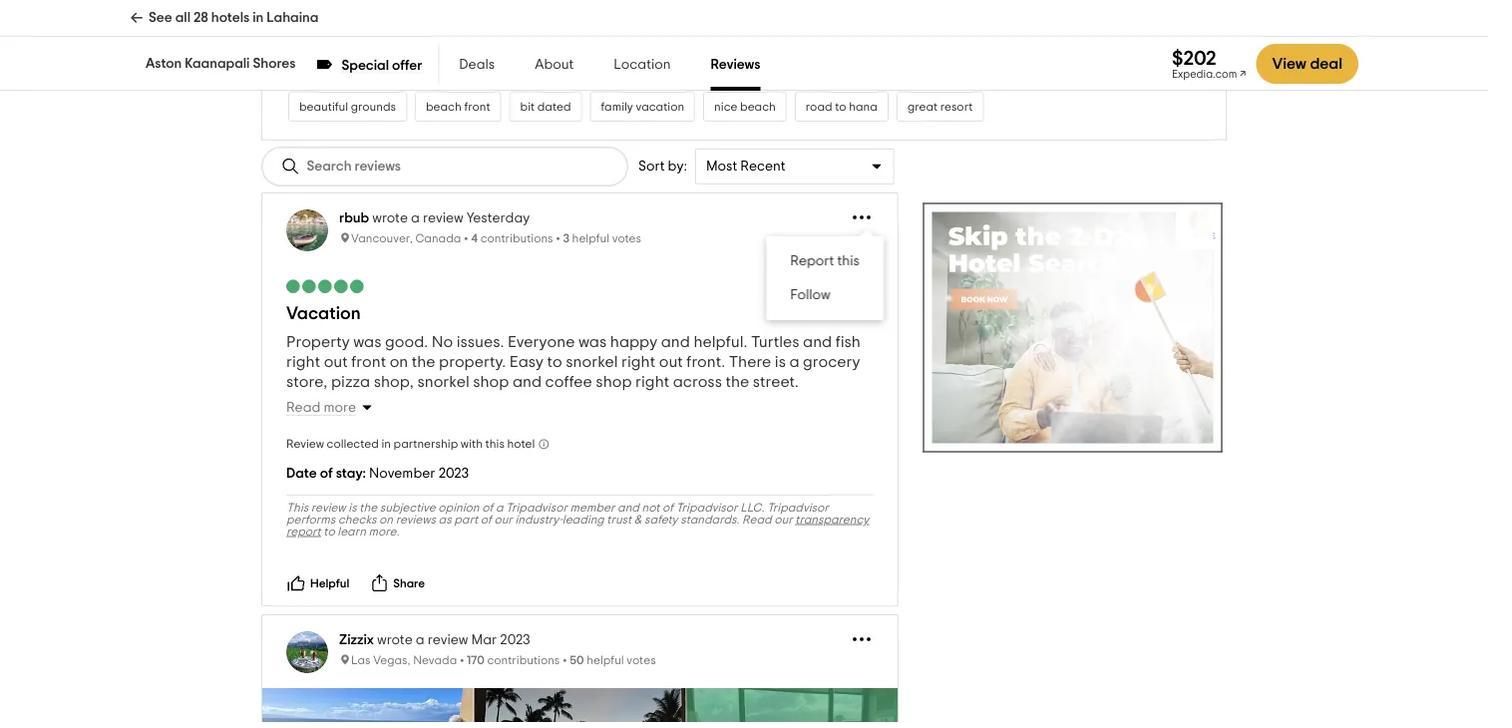 Task type: locate. For each thing, give the bounding box(es) containing it.
0 horizontal spatial out
[[324, 354, 348, 370]]

and left hot
[[577, 63, 598, 75]]

on left site at the left top of the page
[[418, 63, 432, 75]]

1 vertical spatial votes
[[627, 655, 656, 667]]

wrote right zizzix
[[377, 634, 413, 648]]

restaurant right site at the left top of the page
[[456, 63, 514, 75]]

lahaina
[[267, 11, 319, 25]]

this right report
[[837, 254, 860, 268]]

report this
[[790, 254, 860, 268]]

1 vertical spatial reviews
[[396, 514, 436, 526]]

reviews inside 'button'
[[315, 25, 356, 37]]

1 vertical spatial contributions
[[487, 655, 560, 667]]

2 was from the left
[[579, 334, 607, 350]]

0 vertical spatial on
[[418, 63, 432, 75]]

hotel
[[507, 438, 535, 450]]

and left not on the bottom of page
[[618, 502, 639, 514]]

zizzix
[[339, 634, 374, 648]]

performs
[[286, 514, 336, 526]]

across
[[673, 374, 722, 390]]

1 horizontal spatial out
[[659, 354, 683, 370]]

shop
[[473, 374, 509, 390], [596, 374, 632, 390]]

and left the fish
[[803, 334, 832, 350]]

tripadvisor
[[506, 502, 568, 514], [676, 502, 738, 514], [767, 502, 829, 514]]

0 vertical spatial helpful
[[572, 233, 610, 245]]

was left 'good.'
[[353, 334, 382, 350]]

0 vertical spatial in
[[253, 11, 264, 25]]

leading
[[563, 514, 604, 526]]

1 vertical spatial is
[[349, 502, 357, 514]]

votes right the 50
[[627, 655, 656, 667]]

1 vertical spatial this
[[485, 438, 505, 450]]

of
[[320, 467, 333, 481], [482, 502, 493, 514], [663, 502, 674, 514], [481, 514, 492, 526]]

and
[[1073, 25, 1094, 37], [577, 63, 598, 75], [661, 334, 690, 350], [803, 334, 832, 350], [513, 374, 542, 390], [618, 502, 639, 514]]

our right llc.
[[774, 514, 793, 526]]

1 vertical spatial on
[[390, 354, 408, 370]]

shop down property.
[[473, 374, 509, 390]]

grocery left store
[[835, 25, 878, 37]]

0 vertical spatial restaurant
[[471, 25, 528, 37]]

28
[[194, 11, 208, 25]]

on right checks
[[379, 514, 393, 526]]

hot
[[601, 63, 619, 75]]

a inside property was good.  no issues.  everyone was happy and helpful.  turtles and fish right out front on the property.  easy to snorkel right out front.  there is a grocery store, pizza shop, snorkel shop and coffee shop right across the street.
[[790, 354, 800, 370]]

1 horizontal spatial shop
[[596, 374, 632, 390]]

property was good.  no issues.  everyone was happy and helpful.  turtles and fish right out front on the property.  easy to snorkel right out front.  there is a grocery store, pizza shop, snorkel shop and coffee shop right across the street.
[[286, 334, 861, 390]]

front up pizza
[[351, 354, 386, 370]]

1 horizontal spatial this
[[837, 254, 860, 268]]

on site restaurant button
[[407, 54, 525, 84]]

to inside property was good.  no issues.  everyone was happy and helpful.  turtles and fish right out front on the property.  easy to snorkel right out front.  there is a grocery store, pizza shop, snorkel shop and coffee shop right across the street.
[[547, 354, 562, 370]]

1 horizontal spatial in
[[382, 438, 391, 450]]

0 vertical spatial to
[[835, 101, 847, 113]]

wrote for zizzix
[[377, 634, 413, 648]]

review left yesterday
[[423, 212, 464, 226]]

1 vertical spatial snorkel
[[417, 374, 470, 390]]

1 horizontal spatial our
[[774, 514, 793, 526]]

aston
[[146, 57, 182, 71]]

0 horizontal spatial our
[[494, 514, 513, 526]]

4
[[471, 233, 478, 245]]

2 tripadvisor from the left
[[676, 502, 738, 514]]

opinion
[[438, 502, 479, 514]]

2 vertical spatial on
[[379, 514, 393, 526]]

3
[[563, 233, 570, 245]]

kaanapali
[[185, 57, 250, 71]]

2 horizontal spatial tripadvisor
[[767, 502, 829, 514]]

beautiful
[[299, 101, 348, 113]]

bit dated
[[520, 101, 571, 113]]

2023 right mar
[[500, 634, 530, 648]]

0 horizontal spatial reviews
[[315, 25, 356, 37]]

wrote right rbub link
[[372, 212, 408, 226]]

0 vertical spatial read
[[286, 401, 321, 415]]

helpful
[[310, 578, 349, 590]]

to left learn
[[324, 526, 335, 538]]

great
[[908, 101, 938, 113]]

read down store,
[[286, 401, 321, 415]]

this
[[837, 254, 860, 268], [485, 438, 505, 450]]

a
[[411, 212, 420, 226], [790, 354, 800, 370], [496, 502, 503, 514], [416, 634, 425, 648]]

reviews
[[315, 25, 356, 37], [396, 514, 436, 526]]

great resort button
[[897, 92, 984, 122]]

location
[[614, 58, 671, 72]]

0 horizontal spatial tripadvisor
[[506, 502, 568, 514]]

1 vertical spatial to
[[547, 354, 562, 370]]

on inside the this review is the subjective opinion of a tripadvisor member and not of tripadvisor llc. tripadvisor performs checks on reviews as part of our industry-leading trust & safety standards. read our
[[379, 514, 393, 526]]

restaurant up deals
[[471, 25, 528, 37]]

0 vertical spatial 2023
[[439, 467, 469, 481]]

1 vertical spatial helpful
[[587, 655, 624, 667]]

property.
[[439, 354, 506, 370]]

and inside the this review is the subjective opinion of a tripadvisor member and not of tripadvisor llc. tripadvisor performs checks on reviews as part of our industry-leading trust & safety standards. read our
[[618, 502, 639, 514]]

trust
[[607, 514, 632, 526]]

is
[[775, 354, 786, 370], [349, 502, 357, 514]]

restaurant
[[471, 25, 528, 37], [456, 63, 514, 75]]

more
[[324, 401, 356, 415]]

site
[[434, 63, 454, 75]]

yesterday
[[467, 212, 530, 226]]

suite
[[593, 25, 619, 37]]

0 horizontal spatial is
[[349, 502, 357, 514]]

family vacation button
[[590, 92, 696, 122]]

0 vertical spatial reviews
[[315, 25, 356, 37]]

1 tripadvisor from the left
[[506, 502, 568, 514]]

helpful right the 3
[[572, 233, 610, 245]]

1 horizontal spatial to
[[547, 354, 562, 370]]

front down on site restaurant button
[[464, 101, 490, 113]]

rbub wrote a review yesterday
[[339, 212, 530, 226]]

shop down happy
[[596, 374, 632, 390]]

most
[[706, 160, 738, 174]]

0 vertical spatial wrote
[[372, 212, 408, 226]]

0 vertical spatial votes
[[612, 233, 642, 245]]

review collected in partnership with this hotel
[[286, 438, 535, 450]]

0 vertical spatial contributions
[[481, 233, 553, 245]]

snorkel
[[566, 354, 618, 370], [417, 374, 470, 390]]

to down everyone
[[547, 354, 562, 370]]

1 horizontal spatial reviews
[[396, 514, 436, 526]]

was left happy
[[579, 334, 607, 350]]

special offer
[[342, 58, 422, 72]]

votes
[[612, 233, 642, 245], [627, 655, 656, 667]]

property
[[286, 334, 350, 350]]

beach left club
[[406, 25, 442, 37]]

0 vertical spatial front
[[464, 101, 490, 113]]

a right part
[[496, 502, 503, 514]]

2 vertical spatial review
[[428, 634, 468, 648]]

all reviews button
[[288, 16, 367, 46]]

beach right nice
[[740, 101, 776, 113]]

tennis courts button
[[664, 54, 756, 84]]

to right road
[[835, 101, 847, 113]]

a inside the this review is the subjective opinion of a tripadvisor member and not of tripadvisor llc. tripadvisor performs checks on reviews as part of our industry-leading trust & safety standards. read our
[[496, 502, 503, 514]]

0 vertical spatial grocery
[[835, 25, 878, 37]]

1 vertical spatial 2023
[[500, 634, 530, 648]]

the up special offer
[[386, 25, 403, 37]]

road
[[806, 101, 833, 113]]

there
[[729, 354, 772, 370]]

contributions down yesterday
[[481, 233, 553, 245]]

store,
[[286, 374, 328, 390]]

0 vertical spatial snorkel
[[566, 354, 618, 370]]

1 horizontal spatial tripadvisor
[[676, 502, 738, 514]]

and left dryer
[[1073, 25, 1094, 37]]

1 horizontal spatial was
[[579, 334, 607, 350]]

review inside the this review is the subjective opinion of a tripadvisor member and not of tripadvisor llc. tripadvisor performs checks on reviews as part of our industry-leading trust & safety standards. read our
[[311, 502, 346, 514]]

contributions down mar
[[487, 655, 560, 667]]

review up 170
[[428, 634, 468, 648]]

1 vertical spatial restaurant
[[456, 63, 514, 75]]

out up pizza
[[324, 354, 348, 370]]

on up shop,
[[390, 354, 408, 370]]

read right standards.
[[742, 514, 772, 526]]

out
[[324, 354, 348, 370], [659, 354, 683, 370]]

grocery down the fish
[[803, 354, 861, 370]]

2023
[[439, 467, 469, 481], [500, 634, 530, 648]]

washer
[[1030, 25, 1070, 37]]

search image
[[281, 157, 301, 177]]

a down share
[[416, 634, 425, 648]]

aston kaanapali shores
[[146, 57, 296, 71]]

2 out from the left
[[659, 354, 683, 370]]

out up across
[[659, 354, 683, 370]]

1 vertical spatial review
[[311, 502, 346, 514]]

the up to learn more.
[[359, 502, 377, 514]]

expedia.com
[[1172, 68, 1238, 79]]

1 horizontal spatial read
[[742, 514, 772, 526]]

0 horizontal spatial was
[[353, 334, 382, 350]]

by:
[[668, 160, 687, 174]]

in up date of stay: november 2023
[[382, 438, 391, 450]]

transparency report
[[286, 514, 869, 538]]

advertisement region
[[923, 203, 1223, 452]]

0 horizontal spatial shop
[[473, 374, 509, 390]]

reviews left as
[[396, 514, 436, 526]]

1 vertical spatial wrote
[[377, 634, 413, 648]]

this right with at the left of page
[[485, 438, 505, 450]]

review right this
[[311, 502, 346, 514]]

a up street.
[[790, 354, 800, 370]]

helpful for zizzix wrote a review mar 2023
[[587, 655, 624, 667]]

0 horizontal spatial front
[[351, 354, 386, 370]]

with
[[461, 438, 483, 450]]

snorkel down property.
[[417, 374, 470, 390]]

beach inside button
[[740, 101, 776, 113]]

1 was from the left
[[353, 334, 382, 350]]

1 horizontal spatial is
[[775, 354, 786, 370]]

0 horizontal spatial read
[[286, 401, 321, 415]]

is inside the this review is the subjective opinion of a tripadvisor member and not of tripadvisor llc. tripadvisor performs checks on reviews as part of our industry-leading trust & safety standards. read our
[[349, 502, 357, 514]]

Search search field
[[307, 158, 452, 175]]

to inside 'button'
[[835, 101, 847, 113]]

dated
[[538, 101, 571, 113]]

review for rbub
[[423, 212, 464, 226]]

1 vertical spatial read
[[742, 514, 772, 526]]

grocery
[[835, 25, 878, 37], [803, 354, 861, 370]]

on inside button
[[418, 63, 432, 75]]

0 vertical spatial this
[[837, 254, 860, 268]]

vacation link
[[286, 304, 361, 322]]

0 vertical spatial is
[[775, 354, 786, 370]]

0 vertical spatial review
[[423, 212, 464, 226]]

2023 up "opinion" on the bottom left of page
[[439, 467, 469, 481]]

votes for wrote a review yesterday
[[612, 233, 642, 245]]

1 horizontal spatial front
[[464, 101, 490, 113]]

reviews right all
[[315, 25, 356, 37]]

offer
[[392, 58, 422, 72]]

most recent
[[706, 160, 786, 174]]

0 horizontal spatial to
[[324, 526, 335, 538]]

votes for wrote a review mar 2023
[[627, 655, 656, 667]]

member
[[570, 502, 615, 514]]

and inside button
[[1073, 25, 1094, 37]]

is up street.
[[775, 354, 786, 370]]

our left industry-
[[494, 514, 513, 526]]

tennis courts
[[675, 63, 745, 75]]

reviews
[[711, 58, 761, 72]]

snorkel up coffee
[[566, 354, 618, 370]]

full kitchen
[[649, 25, 708, 37]]

170 contributions 50 helpful votes
[[467, 655, 656, 667]]

tubs
[[622, 63, 645, 75]]

is up learn
[[349, 502, 357, 514]]

1 vertical spatial grocery
[[803, 354, 861, 370]]

grocery inside button
[[835, 25, 878, 37]]

2 horizontal spatial to
[[835, 101, 847, 113]]

wrote
[[372, 212, 408, 226], [377, 634, 413, 648]]

front inside button
[[464, 101, 490, 113]]

nice beach button
[[704, 92, 787, 122]]

helpful right the 50
[[587, 655, 624, 667]]

grocery store button
[[824, 16, 920, 46]]

more.
[[369, 526, 399, 538]]

1 vertical spatial front
[[351, 354, 386, 370]]

4 contributions 3 helpful votes
[[471, 233, 642, 245]]

family
[[601, 101, 633, 113]]

in right the "hotels"
[[253, 11, 264, 25]]

votes right the 3
[[612, 233, 642, 245]]

good.
[[385, 334, 428, 350]]



Task type: vqa. For each thing, say whether or not it's contained in the screenshot.
the leftmost The 10:00 Am
no



Task type: describe. For each thing, give the bounding box(es) containing it.
washer and dryer
[[1030, 25, 1126, 37]]

on site restaurant
[[418, 63, 514, 75]]

pools and hot tubs button
[[533, 54, 656, 84]]

subjective
[[380, 502, 436, 514]]

hana
[[849, 101, 878, 113]]

see
[[149, 11, 172, 25]]

contributions for zizzix wrote a review mar 2023
[[487, 655, 560, 667]]

grocery store
[[835, 25, 909, 37]]

great resort
[[908, 101, 973, 113]]

beach down site at the left top of the page
[[426, 101, 462, 113]]

stay:
[[336, 467, 366, 481]]

ocean
[[939, 25, 974, 37]]

grounds
[[351, 101, 396, 113]]

0 horizontal spatial snorkel
[[417, 374, 470, 390]]

beach for the
[[406, 25, 442, 37]]

bedroom condo
[[299, 63, 388, 75]]

about
[[535, 58, 574, 72]]

the down 'good.'
[[412, 354, 436, 370]]

and inside button
[[577, 63, 598, 75]]

special
[[342, 58, 389, 72]]

vacation
[[636, 101, 685, 113]]

date
[[286, 467, 317, 481]]

zizzix wrote a review mar 2023
[[339, 634, 530, 648]]

kitchen
[[668, 25, 708, 37]]

nice
[[714, 101, 738, 113]]

review for zizzix
[[428, 634, 468, 648]]

beach for nice
[[740, 101, 776, 113]]

1 vertical spatial in
[[382, 438, 391, 450]]

2 our from the left
[[774, 514, 793, 526]]

reviews inside the this review is the subjective opinion of a tripadvisor member and not of tripadvisor llc. tripadvisor performs checks on reviews as part of our industry-leading trust & safety standards. read our
[[396, 514, 436, 526]]

report
[[790, 254, 834, 268]]

to learn more.
[[321, 526, 399, 538]]

grocery inside property was good.  no issues.  everyone was happy and helpful.  turtles and fish right out front on the property.  easy to snorkel right out front.  there is a grocery store, pizza shop, snorkel shop and coffee shop right across the street.
[[803, 354, 861, 370]]

club
[[444, 25, 468, 37]]

safety
[[645, 514, 678, 526]]

mar
[[471, 634, 497, 648]]

aloha
[[558, 25, 590, 37]]

learn
[[338, 526, 366, 538]]

pool
[[781, 25, 805, 37]]

the down there
[[726, 374, 750, 390]]

this
[[286, 502, 309, 514]]

170
[[467, 655, 485, 667]]

share
[[393, 578, 425, 590]]

3 tripadvisor from the left
[[767, 502, 829, 514]]

1 horizontal spatial 2023
[[500, 634, 530, 648]]

hotels
[[211, 11, 250, 25]]

beautiful grounds button
[[288, 92, 407, 122]]

garden pool
[[738, 25, 805, 37]]

store
[[881, 25, 909, 37]]

the beach club restaurant
[[386, 25, 528, 37]]

aloha suite button
[[547, 16, 630, 46]]

fish
[[836, 334, 861, 350]]

is inside property was good.  no issues.  everyone was happy and helpful.  turtles and fish right out front on the property.  easy to snorkel right out front.  there is a grocery store, pizza shop, snorkel shop and coffee shop right across the street.
[[775, 354, 786, 370]]

aloha suite
[[558, 25, 619, 37]]

zizzix link
[[339, 634, 374, 648]]

resort
[[941, 101, 973, 113]]

beautiful grounds
[[299, 101, 396, 113]]

beach front button
[[415, 92, 501, 122]]

a right the rbub
[[411, 212, 420, 226]]

2 vertical spatial to
[[324, 526, 335, 538]]

follow
[[790, 288, 831, 302]]

1 shop from the left
[[473, 374, 509, 390]]

wrote for rbub
[[372, 212, 408, 226]]

0 horizontal spatial in
[[253, 11, 264, 25]]

tennis
[[675, 63, 708, 75]]

1 out from the left
[[324, 354, 348, 370]]

read more
[[286, 401, 356, 415]]

recent
[[741, 160, 786, 174]]

beach front
[[426, 101, 490, 113]]

the inside the this review is the subjective opinion of a tripadvisor member and not of tripadvisor llc. tripadvisor performs checks on reviews as part of our industry-leading trust & safety standards. read our
[[359, 502, 377, 514]]

view deal
[[1273, 56, 1343, 72]]

1 horizontal spatial snorkel
[[566, 354, 618, 370]]

not
[[642, 502, 660, 514]]

no
[[432, 334, 453, 350]]

rbub link
[[339, 212, 369, 226]]

courts
[[711, 63, 745, 75]]

dryer
[[1097, 25, 1126, 37]]

on inside property was good.  no issues.  everyone was happy and helpful.  turtles and fish right out front on the property.  easy to snorkel right out front.  there is a grocery store, pizza shop, snorkel shop and coffee shop right across the street.
[[390, 354, 408, 370]]

view
[[977, 25, 1001, 37]]

llc.
[[741, 502, 765, 514]]

2 shop from the left
[[596, 374, 632, 390]]

report
[[286, 526, 321, 538]]

happy
[[610, 334, 658, 350]]

pools and hot tubs
[[544, 63, 645, 75]]

issues.
[[457, 334, 504, 350]]

0 horizontal spatial 2023
[[439, 467, 469, 481]]

easy
[[510, 354, 544, 370]]

garden
[[738, 25, 778, 37]]

coffee
[[545, 374, 592, 390]]

and down easy on the left
[[513, 374, 542, 390]]

deal
[[1310, 56, 1343, 72]]

family vacation
[[601, 101, 685, 113]]

helpful.
[[694, 334, 748, 350]]

all reviews
[[299, 25, 356, 37]]

contributions for rbub wrote a review yesterday
[[481, 233, 553, 245]]

helpful for rbub wrote a review yesterday
[[572, 233, 610, 245]]

full
[[649, 25, 665, 37]]

view
[[1273, 56, 1307, 72]]

november
[[369, 467, 436, 481]]

ocean view
[[939, 25, 1001, 37]]

garden pool button
[[727, 16, 816, 46]]

and up front.
[[661, 334, 690, 350]]

view deal button
[[1257, 44, 1359, 84]]

bit
[[520, 101, 535, 113]]

the inside the beach club restaurant button
[[386, 25, 403, 37]]

turtles
[[751, 334, 800, 350]]

see all 28 hotels in lahaina link
[[130, 0, 319, 36]]

0 horizontal spatial this
[[485, 438, 505, 450]]

read inside the this review is the subjective opinion of a tripadvisor member and not of tripadvisor llc. tripadvisor performs checks on reviews as part of our industry-leading trust & safety standards. read our
[[742, 514, 772, 526]]

checks
[[338, 514, 377, 526]]

50
[[570, 655, 584, 667]]

&
[[634, 514, 642, 526]]

deals
[[459, 58, 495, 72]]

1 our from the left
[[494, 514, 513, 526]]

vacation
[[286, 304, 361, 322]]

front inside property was good.  no issues.  everyone was happy and helpful.  turtles and fish right out front on the property.  easy to snorkel right out front.  there is a grocery store, pizza shop, snorkel shop and coffee shop right across the street.
[[351, 354, 386, 370]]



